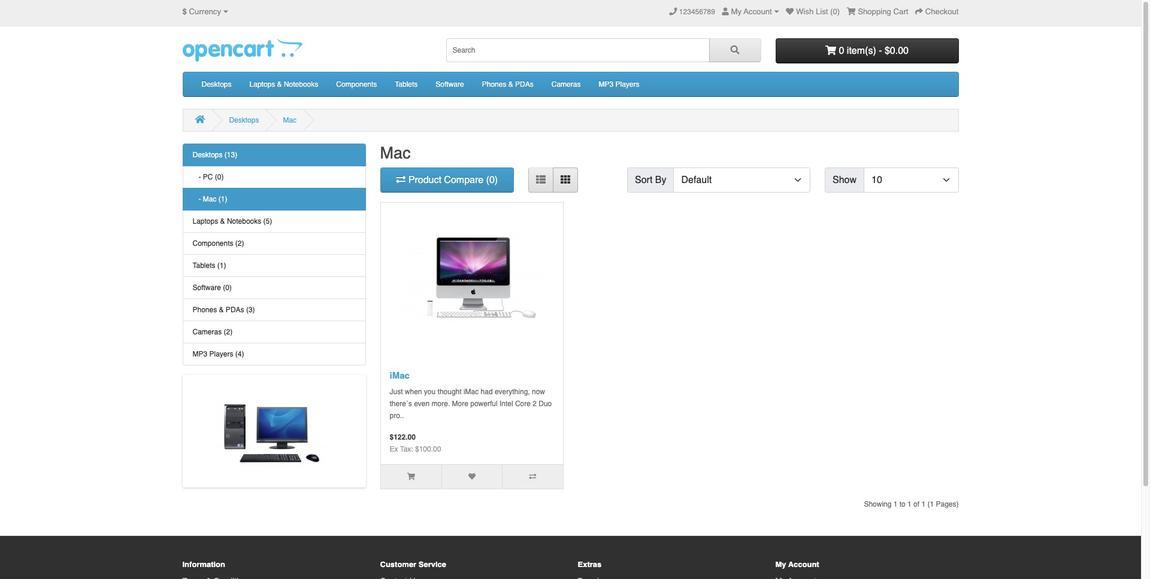 Task type: describe. For each thing, give the bounding box(es) containing it.
imac image
[[397, 203, 547, 353]]

item(s)
[[847, 45, 876, 56]]

wish
[[796, 7, 814, 16]]

laptops & notebooks
[[250, 80, 318, 89]]

more.
[[432, 400, 450, 409]]

phones for phones & pdas (3)
[[193, 306, 217, 314]]

0 vertical spatial (1)
[[219, 195, 227, 204]]

ex
[[390, 446, 398, 454]]

just when you thought imac had everything, now there´s even more. more powerful intel core 2 duo pro..
[[390, 388, 552, 421]]

0
[[839, 45, 844, 56]]

3 1 from the left
[[922, 501, 926, 509]]

123456789
[[679, 8, 715, 16]]

service
[[419, 561, 446, 570]]

pdas for phones & pdas (3)
[[226, 306, 244, 314]]

- inside 0 item(s) - $0.00 button
[[879, 45, 882, 56]]

compare
[[444, 175, 484, 186]]

product compare (0) link
[[380, 168, 514, 193]]

showing 1 to 1 of 1 (1 pages)
[[864, 501, 959, 509]]

mp3 players
[[599, 80, 639, 89]]

tablets (1) link
[[182, 255, 366, 277]]

tablets link
[[386, 72, 427, 96]]

shopping cart image
[[825, 45, 836, 55]]

thought
[[438, 388, 462, 397]]

- pc (0)
[[193, 173, 224, 182]]

mp3 for mp3 players (4)
[[193, 350, 207, 359]]

$122.00
[[390, 434, 416, 442]]

even
[[414, 400, 430, 409]]

2
[[533, 400, 537, 409]]

checkout
[[925, 7, 959, 16]]

now
[[532, 388, 545, 397]]

showing
[[864, 501, 892, 509]]

0 horizontal spatial account
[[744, 7, 772, 16]]

you
[[424, 388, 436, 397]]

cameras link
[[543, 72, 590, 96]]

intel
[[500, 400, 513, 409]]

wish list (0) link
[[786, 7, 840, 16]]

0 vertical spatial desktops
[[202, 80, 232, 89]]

phones & pdas link
[[473, 72, 543, 96]]

- mac (1)
[[193, 195, 227, 204]]

(0) for wish list (0)
[[830, 7, 840, 16]]

software for software (0)
[[193, 284, 221, 292]]

laptops for laptops & notebooks (5)
[[193, 217, 218, 226]]

checkout link
[[915, 7, 959, 16]]

notebooks for laptops & notebooks
[[284, 80, 318, 89]]

& for laptops & notebooks (5)
[[220, 217, 225, 226]]

of
[[914, 501, 920, 509]]

when
[[405, 388, 422, 397]]

2 vertical spatial desktops
[[193, 151, 223, 159]]

components (2) link
[[182, 233, 366, 255]]

1 1 from the left
[[894, 501, 898, 509]]

mp3 for mp3 players
[[599, 80, 613, 89]]

your store image
[[182, 38, 302, 62]]

0 vertical spatial my account
[[731, 7, 772, 16]]

(3)
[[246, 306, 255, 314]]

customer
[[380, 561, 416, 570]]

$ currency
[[182, 7, 221, 16]]

2 vertical spatial mac
[[203, 195, 217, 204]]

home image
[[195, 115, 205, 124]]

1 vertical spatial my
[[775, 561, 786, 570]]

grid image
[[561, 175, 570, 184]]

there´s
[[390, 400, 412, 409]]

pdas for phones & pdas
[[515, 80, 534, 89]]

- for - mac (1)
[[199, 195, 201, 204]]

more
[[452, 400, 468, 409]]

0 item(s) - $0.00 button
[[775, 38, 959, 63]]

0 item(s) - $0.00
[[836, 45, 909, 56]]

information
[[182, 561, 225, 570]]

(5)
[[263, 217, 272, 226]]

laptops & notebooks (5)
[[193, 217, 272, 226]]

components (2)
[[193, 240, 244, 248]]

imac link
[[390, 371, 410, 381]]

powerful
[[470, 400, 498, 409]]

mp3 players link
[[590, 72, 648, 96]]

everything,
[[495, 388, 530, 397]]

wish list (0)
[[796, 7, 840, 16]]

product compare (0)
[[408, 175, 498, 186]]

list
[[816, 7, 828, 16]]

product
[[408, 175, 441, 186]]

laptops for laptops & notebooks
[[250, 80, 275, 89]]

desktops (13) link
[[182, 144, 366, 167]]

sort by
[[635, 175, 666, 186]]

currency
[[189, 7, 221, 16]]

(0) inside 'link'
[[223, 284, 232, 292]]

$122.00 ex tax: $100.00
[[390, 434, 441, 454]]

& for laptops & notebooks
[[277, 80, 282, 89]]

$
[[182, 7, 187, 16]]

software for software
[[436, 80, 464, 89]]

players for mp3 players
[[615, 80, 639, 89]]

caret down image
[[223, 8, 228, 16]]

compare this product image
[[529, 474, 536, 481]]

0 vertical spatial my
[[731, 7, 742, 16]]

(4)
[[235, 350, 244, 359]]

user image
[[722, 8, 729, 16]]

$100.00
[[415, 446, 441, 454]]

(1
[[928, 501, 934, 509]]

cameras (2) link
[[182, 322, 366, 344]]

0 vertical spatial desktops link
[[193, 72, 241, 96]]

- pc (0) link
[[182, 167, 366, 189]]

caret down image
[[774, 8, 779, 16]]

mac link
[[283, 116, 297, 125]]

exchange alt image
[[396, 175, 406, 184]]



Task type: vqa. For each thing, say whether or not it's contained in the screenshot.
top orders
no



Task type: locate. For each thing, give the bounding box(es) containing it.
pro..
[[390, 412, 404, 421]]

0 horizontal spatial 1
[[894, 501, 898, 509]]

software (0) link
[[182, 277, 366, 300]]

account
[[744, 7, 772, 16], [788, 561, 819, 570]]

0 vertical spatial notebooks
[[284, 80, 318, 89]]

software (0)
[[193, 284, 232, 292]]

0 horizontal spatial pdas
[[226, 306, 244, 314]]

1 right of
[[922, 501, 926, 509]]

(1) up laptops & notebooks (5)
[[219, 195, 227, 204]]

shopping cart
[[858, 7, 908, 16]]

add to cart image
[[407, 474, 415, 481]]

cameras up mp3 players (4)
[[193, 328, 222, 337]]

0 vertical spatial imac
[[390, 371, 410, 381]]

desktops
[[202, 80, 232, 89], [229, 116, 259, 125], [193, 151, 223, 159]]

list image
[[536, 175, 546, 184]]

1 vertical spatial software
[[193, 284, 221, 292]]

components left tablets link
[[336, 80, 377, 89]]

1 horizontal spatial 1
[[908, 501, 912, 509]]

imac up just in the bottom left of the page
[[390, 371, 410, 381]]

1 vertical spatial (1)
[[217, 262, 226, 270]]

components link
[[327, 72, 386, 96]]

1 horizontal spatial notebooks
[[284, 80, 318, 89]]

1
[[894, 501, 898, 509], [908, 501, 912, 509], [922, 501, 926, 509]]

1 horizontal spatial tablets
[[395, 80, 418, 89]]

cameras for cameras (2)
[[193, 328, 222, 337]]

(0) for - pc (0)
[[215, 173, 224, 182]]

1 horizontal spatial cameras
[[552, 80, 581, 89]]

(2)
[[235, 240, 244, 248], [224, 328, 233, 337]]

by
[[655, 175, 666, 186]]

(0) right pc
[[215, 173, 224, 182]]

1 horizontal spatial pdas
[[515, 80, 534, 89]]

-
[[879, 45, 882, 56], [199, 173, 201, 182], [199, 195, 201, 204]]

0 horizontal spatial phones
[[193, 306, 217, 314]]

0 horizontal spatial cameras
[[193, 328, 222, 337]]

1 horizontal spatial (2)
[[235, 240, 244, 248]]

pdas
[[515, 80, 534, 89], [226, 306, 244, 314]]

1 vertical spatial (2)
[[224, 328, 233, 337]]

- inside - pc (0) "link"
[[199, 173, 201, 182]]

1 vertical spatial phones
[[193, 306, 217, 314]]

duo
[[539, 400, 552, 409]]

0 vertical spatial pdas
[[515, 80, 534, 89]]

phones down software (0)
[[193, 306, 217, 314]]

- for - pc (0)
[[199, 173, 201, 182]]

desktops (13)
[[193, 151, 237, 159]]

cameras for cameras
[[552, 80, 581, 89]]

mac down '- pc (0)'
[[203, 195, 217, 204]]

core
[[515, 400, 531, 409]]

phones
[[482, 80, 506, 89], [193, 306, 217, 314]]

0 horizontal spatial imac
[[390, 371, 410, 381]]

tablets left software link
[[395, 80, 418, 89]]

mp3 players (4) link
[[182, 344, 366, 366]]

extras
[[578, 561, 602, 570]]

1 horizontal spatial laptops
[[250, 80, 275, 89]]

0 horizontal spatial software
[[193, 284, 221, 292]]

0 vertical spatial laptops
[[250, 80, 275, 89]]

hp banner image
[[214, 378, 334, 486]]

2 horizontal spatial mac
[[380, 144, 411, 162]]

mac up exchange alt image
[[380, 144, 411, 162]]

desktops link up (13)
[[229, 116, 259, 125]]

imac
[[390, 371, 410, 381], [464, 388, 479, 397]]

notebooks
[[284, 80, 318, 89], [227, 217, 261, 226]]

(2) down laptops & notebooks (5)
[[235, 240, 244, 248]]

0 vertical spatial players
[[615, 80, 639, 89]]

just
[[390, 388, 403, 397]]

(0) right list
[[830, 7, 840, 16]]

0 horizontal spatial players
[[209, 350, 233, 359]]

mp3 right cameras link
[[599, 80, 613, 89]]

notebooks up mac "link"
[[284, 80, 318, 89]]

1 vertical spatial tablets
[[193, 262, 215, 270]]

0 horizontal spatial laptops
[[193, 217, 218, 226]]

0 horizontal spatial mp3
[[193, 350, 207, 359]]

2 horizontal spatial 1
[[922, 501, 926, 509]]

desktops link
[[193, 72, 241, 96], [229, 116, 259, 125]]

phones & pdas (3)
[[193, 306, 255, 314]]

1 horizontal spatial phones
[[482, 80, 506, 89]]

software down tablets (1)
[[193, 284, 221, 292]]

0 vertical spatial components
[[336, 80, 377, 89]]

pdas left (3)
[[226, 306, 244, 314]]

& up "cameras (2)"
[[219, 306, 224, 314]]

& down "your store" image
[[277, 80, 282, 89]]

customer service
[[380, 561, 446, 570]]

& up components (2)
[[220, 217, 225, 226]]

1 vertical spatial desktops link
[[229, 116, 259, 125]]

software right tablets link
[[436, 80, 464, 89]]

0 horizontal spatial tablets
[[193, 262, 215, 270]]

(0) for product compare (0)
[[486, 175, 498, 186]]

to
[[900, 501, 906, 509]]

- inside - mac (1) link
[[199, 195, 201, 204]]

sort
[[635, 175, 653, 186]]

2 1 from the left
[[908, 501, 912, 509]]

1 vertical spatial mac
[[380, 144, 411, 162]]

shopping cart image
[[847, 8, 856, 16]]

software link
[[427, 72, 473, 96]]

1 vertical spatial desktops
[[229, 116, 259, 125]]

1 vertical spatial cameras
[[193, 328, 222, 337]]

0 vertical spatial account
[[744, 7, 772, 16]]

laptops & notebooks (5) link
[[182, 211, 366, 233]]

- down '- pc (0)'
[[199, 195, 201, 204]]

laptops & notebooks link
[[241, 72, 327, 96]]

1 horizontal spatial mac
[[283, 116, 297, 125]]

desktops up pc
[[193, 151, 223, 159]]

- mac (1) link
[[182, 188, 366, 211]]

1 vertical spatial my account
[[775, 561, 819, 570]]

&
[[277, 80, 282, 89], [508, 80, 513, 89], [220, 217, 225, 226], [219, 306, 224, 314]]

cameras (2)
[[193, 328, 233, 337]]

tablets up software (0)
[[193, 262, 215, 270]]

shopping
[[858, 7, 891, 16]]

Search text field
[[446, 38, 710, 62]]

(13)
[[225, 151, 237, 159]]

- left $0.00
[[879, 45, 882, 56]]

1 vertical spatial laptops
[[193, 217, 218, 226]]

tax:
[[400, 446, 413, 454]]

desktops link up 'home' icon
[[193, 72, 241, 96]]

players
[[615, 80, 639, 89], [209, 350, 233, 359]]

my account
[[731, 7, 772, 16], [775, 561, 819, 570]]

desktops up 'home' icon
[[202, 80, 232, 89]]

(2) for cameras (2)
[[224, 328, 233, 337]]

(0) right compare
[[486, 175, 498, 186]]

1 horizontal spatial components
[[336, 80, 377, 89]]

1 horizontal spatial mp3
[[599, 80, 613, 89]]

had
[[481, 388, 493, 397]]

show
[[833, 175, 857, 186]]

heart image
[[786, 8, 794, 16]]

tablets for tablets
[[395, 80, 418, 89]]

1 vertical spatial notebooks
[[227, 217, 261, 226]]

0 vertical spatial tablets
[[395, 80, 418, 89]]

1 vertical spatial pdas
[[226, 306, 244, 314]]

0 vertical spatial mac
[[283, 116, 297, 125]]

0 horizontal spatial notebooks
[[227, 217, 261, 226]]

1 vertical spatial account
[[788, 561, 819, 570]]

0 horizontal spatial components
[[193, 240, 233, 248]]

pages)
[[936, 501, 959, 509]]

0 vertical spatial software
[[436, 80, 464, 89]]

mp3 down "cameras (2)"
[[193, 350, 207, 359]]

1 vertical spatial mp3
[[193, 350, 207, 359]]

pdas left cameras link
[[515, 80, 534, 89]]

imac left 'had'
[[464, 388, 479, 397]]

my account link
[[722, 7, 779, 16]]

mac down laptops & notebooks
[[283, 116, 297, 125]]

(1)
[[219, 195, 227, 204], [217, 262, 226, 270]]

notebooks left (5)
[[227, 217, 261, 226]]

mac
[[283, 116, 297, 125], [380, 144, 411, 162], [203, 195, 217, 204]]

0 horizontal spatial mac
[[203, 195, 217, 204]]

0 vertical spatial (2)
[[235, 240, 244, 248]]

share image
[[915, 8, 923, 16]]

0 horizontal spatial my account
[[731, 7, 772, 16]]

- left pc
[[199, 173, 201, 182]]

components for components (2)
[[193, 240, 233, 248]]

0 vertical spatial phones
[[482, 80, 506, 89]]

notebooks for laptops & notebooks (5)
[[227, 217, 261, 226]]

1 horizontal spatial my account
[[775, 561, 819, 570]]

1 vertical spatial components
[[193, 240, 233, 248]]

1 horizontal spatial software
[[436, 80, 464, 89]]

& for phones & pdas (3)
[[219, 306, 224, 314]]

desktops up (13)
[[229, 116, 259, 125]]

shopping cart link
[[847, 7, 908, 16]]

laptops
[[250, 80, 275, 89], [193, 217, 218, 226]]

software
[[436, 80, 464, 89], [193, 284, 221, 292]]

1 vertical spatial imac
[[464, 388, 479, 397]]

phones right software link
[[482, 80, 506, 89]]

0 vertical spatial mp3
[[599, 80, 613, 89]]

1 horizontal spatial account
[[788, 561, 819, 570]]

$0.00
[[885, 45, 909, 56]]

0 vertical spatial cameras
[[552, 80, 581, 89]]

components up tablets (1)
[[193, 240, 233, 248]]

2 vertical spatial -
[[199, 195, 201, 204]]

laptops down - mac (1)
[[193, 217, 218, 226]]

1 left the to
[[894, 501, 898, 509]]

software inside 'link'
[[193, 284, 221, 292]]

1 horizontal spatial imac
[[464, 388, 479, 397]]

phones & pdas
[[482, 80, 534, 89]]

mp3 players (4)
[[193, 350, 244, 359]]

players for mp3 players (4)
[[209, 350, 233, 359]]

(0) inside "link"
[[215, 173, 224, 182]]

tablets for tablets (1)
[[193, 262, 215, 270]]

0 vertical spatial -
[[879, 45, 882, 56]]

laptops down "your store" image
[[250, 80, 275, 89]]

phones for phones & pdas
[[482, 80, 506, 89]]

components
[[336, 80, 377, 89], [193, 240, 233, 248]]

& for phones & pdas
[[508, 80, 513, 89]]

pc
[[203, 173, 213, 182]]

(0) up the "phones & pdas (3)"
[[223, 284, 232, 292]]

1 right the to
[[908, 501, 912, 509]]

cameras down search text box
[[552, 80, 581, 89]]

tablets
[[395, 80, 418, 89], [193, 262, 215, 270]]

(0)
[[830, 7, 840, 16], [215, 173, 224, 182], [486, 175, 498, 186], [223, 284, 232, 292]]

tablets (1)
[[193, 262, 226, 270]]

1 horizontal spatial players
[[615, 80, 639, 89]]

(2) down the "phones & pdas (3)"
[[224, 328, 233, 337]]

my
[[731, 7, 742, 16], [775, 561, 786, 570]]

(1) down components (2)
[[217, 262, 226, 270]]

imac inside just when you thought imac had everything, now there´s even more. more powerful intel core 2 duo pro..
[[464, 388, 479, 397]]

0 horizontal spatial my
[[731, 7, 742, 16]]

1 vertical spatial players
[[209, 350, 233, 359]]

phone image
[[669, 8, 677, 16]]

cart
[[893, 7, 908, 16]]

search image
[[731, 46, 739, 55]]

components for components
[[336, 80, 377, 89]]

1 horizontal spatial my
[[775, 561, 786, 570]]

0 horizontal spatial (2)
[[224, 328, 233, 337]]

phones & pdas (3) link
[[182, 300, 366, 322]]

cameras
[[552, 80, 581, 89], [193, 328, 222, 337]]

(2) for components (2)
[[235, 240, 244, 248]]

1 vertical spatial -
[[199, 173, 201, 182]]

& left cameras link
[[508, 80, 513, 89]]

add to wish list image
[[468, 474, 476, 481]]



